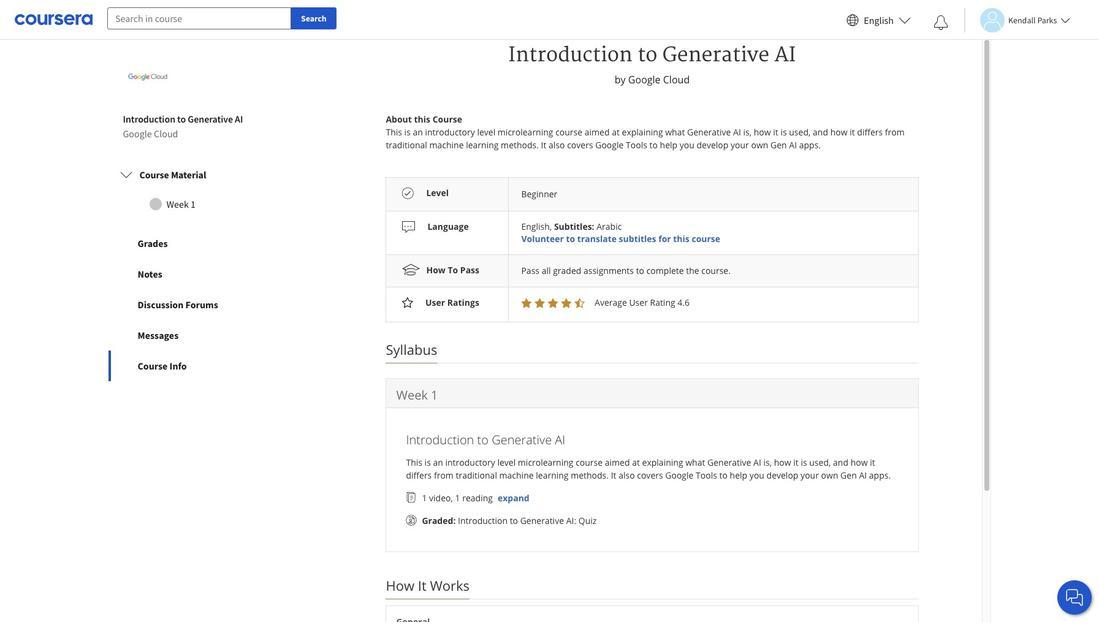 Task type: describe. For each thing, give the bounding box(es) containing it.
search
[[301, 13, 327, 24]]

discussion
[[138, 299, 184, 311]]

learning inside this is an introductory level microlearning course aimed at explaining what generative ai is, how it is used, and how it differs from traditional machine learning methods. it also covers google tools to help you develop your own gen ai apps.
[[536, 469, 569, 481]]

english for english
[[864, 14, 894, 26]]

you inside about this course this is an introductory level microlearning course aimed at explaining what generative ai is, how it is used, and how it differs from traditional machine learning methods. it also covers google tools to help you develop your own gen ai apps.
[[680, 139, 695, 151]]

messages
[[138, 329, 179, 341]]

notes
[[138, 268, 162, 280]]

1 down the syllabus
[[431, 387, 438, 403]]

discussion forums
[[138, 299, 218, 311]]

0 vertical spatial week 1
[[166, 198, 196, 210]]

introductory inside this is an introductory level microlearning course aimed at explaining what generative ai is, how it is used, and how it differs from traditional machine learning methods. it also covers google tools to help you develop your own gen ai apps.
[[445, 457, 495, 468]]

course inside about this course this is an introductory level microlearning course aimed at explaining what generative ai is, how it is used, and how it differs from traditional machine learning methods. it also covers google tools to help you develop your own gen ai apps.
[[556, 126, 583, 138]]

microlearning inside this is an introductory level microlearning course aimed at explaining what generative ai is, how it is used, and how it differs from traditional machine learning methods. it also covers google tools to help you develop your own gen ai apps.
[[518, 457, 574, 468]]

it inside this is an introductory level microlearning course aimed at explaining what generative ai is, how it is used, and how it differs from traditional machine learning methods. it also covers google tools to help you develop your own gen ai apps.
[[611, 469, 616, 481]]

notes link
[[108, 259, 285, 289]]

develop inside this is an introductory level microlearning course aimed at explaining what generative ai is, how it is used, and how it differs from traditional machine learning methods. it also covers google tools to help you develop your own gen ai apps.
[[767, 469, 799, 481]]

to inside about this course this is an introductory level microlearning course aimed at explaining what generative ai is, how it is used, and how it differs from traditional machine learning methods. it also covers google tools to help you develop your own gen ai apps.
[[650, 139, 658, 151]]

about this course this is an introductory level microlearning course aimed at explaining what generative ai is, how it is used, and how it differs from traditional machine learning methods. it also covers google tools to help you develop your own gen ai apps.
[[386, 113, 907, 151]]

graded
[[553, 265, 581, 276]]

develop inside about this course this is an introductory level microlearning course aimed at explaining what generative ai is, how it is used, and how it differs from traditional machine learning methods. it also covers google tools to help you develop your own gen ai apps.
[[697, 139, 729, 151]]

course material
[[139, 169, 206, 181]]

all
[[542, 265, 551, 276]]

:
[[453, 515, 456, 526]]

google inside introduction to generative ai by google cloud
[[628, 73, 661, 86]]

volunteer to translate subtitles for this course link
[[521, 233, 720, 245]]

introduction for introduction to generative ai
[[406, 431, 474, 448]]

you inside this is an introductory level microlearning course aimed at explaining what generative ai is, how it is used, and how it differs from traditional machine learning methods. it also covers google tools to help you develop your own gen ai apps.
[[750, 469, 765, 481]]

how for how to pass
[[426, 264, 446, 276]]

an inside this is an introductory level microlearning course aimed at explaining what generative ai is, how it is used, and how it differs from traditional machine learning methods. it also covers google tools to help you develop your own gen ai apps.
[[433, 457, 443, 468]]

this is an introductory level microlearning course aimed at explaining what generative ai is, how it is used, and how it differs from traditional machine learning methods. it also covers google tools to help you develop your own gen ai apps.
[[406, 457, 891, 481]]

course material button
[[110, 158, 283, 192]]

machine inside about this course this is an introductory level microlearning course aimed at explaining what generative ai is, how it is used, and how it differs from traditional machine learning methods. it also covers google tools to help you develop your own gen ai apps.
[[429, 139, 464, 151]]

ai inside introduction to generative ai by google cloud
[[775, 43, 796, 67]]

1 right video
[[455, 492, 460, 504]]

introduction to generative ai
[[406, 431, 566, 448]]

works
[[430, 576, 470, 595]]

beginner
[[521, 188, 558, 200]]

is, inside this is an introductory level microlearning course aimed at explaining what generative ai is, how it is used, and how it differs from traditional machine learning methods. it also covers google tools to help you develop your own gen ai apps.
[[764, 457, 772, 468]]

to inside introduction to generative ai google cloud
[[177, 113, 186, 125]]

it inside about this course this is an introductory level microlearning course aimed at explaining what generative ai is, how it is used, and how it differs from traditional machine learning methods. it also covers google tools to help you develop your own gen ai apps.
[[541, 139, 547, 151]]

2 vertical spatial it
[[418, 576, 427, 595]]

to inside english , subtitles: arabic volunteer to translate subtitles for this course
[[566, 233, 575, 245]]

user ratings
[[426, 297, 479, 308]]

level inside this is an introductory level microlearning course aimed at explaining what generative ai is, how it is used, and how it differs from traditional machine learning methods. it also covers google tools to help you develop your own gen ai apps.
[[497, 457, 516, 468]]

this inside english , subtitles: arabic volunteer to translate subtitles for this course
[[673, 233, 690, 245]]

machine inside this is an introductory level microlearning course aimed at explaining what generative ai is, how it is used, and how it differs from traditional machine learning methods. it also covers google tools to help you develop your own gen ai apps.
[[499, 469, 534, 481]]

an inside about this course this is an introductory level microlearning course aimed at explaining what generative ai is, how it is used, and how it differs from traditional machine learning methods. it also covers google tools to help you develop your own gen ai apps.
[[413, 126, 423, 138]]

1 vertical spatial ,
[[451, 492, 453, 504]]

average user rating 4.6
[[595, 297, 690, 308]]

video
[[429, 492, 451, 504]]

show notifications image
[[934, 15, 948, 30]]

kendall parks
[[1009, 14, 1057, 25]]

kendall
[[1009, 14, 1036, 25]]

syllabus
[[386, 340, 437, 358]]

pass all graded assignments to complete the course.
[[521, 265, 731, 276]]

methods. inside this is an introductory level microlearning course aimed at explaining what generative ai is, how it is used, and how it differs from traditional machine learning methods. it also covers google tools to help you develop your own gen ai apps.
[[571, 469, 609, 481]]

search button
[[291, 7, 336, 29]]

for
[[659, 233, 671, 245]]

course info
[[138, 360, 187, 372]]

graded : introduction to generative ai: quiz
[[422, 515, 597, 526]]

assignment image
[[406, 515, 417, 526]]

quiz
[[579, 515, 597, 526]]

week 1 link
[[120, 192, 273, 216]]

english button
[[842, 0, 916, 40]]

generative inside about this course this is an introductory level microlearning course aimed at explaining what generative ai is, how it is used, and how it differs from traditional machine learning methods. it also covers google tools to help you develop your own gen ai apps.
[[687, 126, 731, 138]]

1 right stacked file image
[[422, 492, 427, 504]]

messages link
[[108, 320, 285, 351]]

generative inside this is an introductory level microlearning course aimed at explaining what generative ai is, how it is used, and how it differs from traditional machine learning methods. it also covers google tools to help you develop your own gen ai apps.
[[708, 457, 751, 468]]

2 user from the left
[[629, 297, 648, 308]]

ratings
[[447, 297, 479, 308]]

volunteer
[[521, 233, 564, 245]]

course for info
[[138, 360, 168, 372]]

assignments
[[584, 265, 634, 276]]

generative inside introduction to generative ai by google cloud
[[663, 43, 770, 67]]

introduction to generative ai google cloud
[[123, 113, 243, 140]]

own inside about this course this is an introductory level microlearning course aimed at explaining what generative ai is, how it is used, and how it differs from traditional machine learning methods. it also covers google tools to help you develop your own gen ai apps.
[[751, 139, 768, 151]]

tools inside this is an introductory level microlearning course aimed at explaining what generative ai is, how it is used, and how it differs from traditional machine learning methods. it also covers google tools to help you develop your own gen ai apps.
[[696, 469, 717, 481]]

1 horizontal spatial pass
[[521, 265, 540, 276]]

apps. inside about this course this is an introductory level microlearning course aimed at explaining what generative ai is, how it is used, and how it differs from traditional machine learning methods. it also covers google tools to help you develop your own gen ai apps.
[[799, 139, 821, 151]]

course info link
[[108, 351, 285, 381]]

help center image
[[1067, 590, 1082, 605]]

grades
[[138, 237, 168, 250]]

course inside about this course this is an introductory level microlearning course aimed at explaining what generative ai is, how it is used, and how it differs from traditional machine learning methods. it also covers google tools to help you develop your own gen ai apps.
[[433, 113, 462, 125]]

course for material
[[139, 169, 169, 181]]

chat with us image
[[1065, 588, 1085, 608]]

at inside about this course this is an introductory level microlearning course aimed at explaining what generative ai is, how it is used, and how it differs from traditional machine learning methods. it also covers google tools to help you develop your own gen ai apps.
[[612, 126, 620, 138]]

help inside about this course this is an introductory level microlearning course aimed at explaining what generative ai is, how it is used, and how it differs from traditional machine learning methods. it also covers google tools to help you develop your own gen ai apps.
[[660, 139, 678, 151]]

google inside introduction to generative ai google cloud
[[123, 128, 152, 140]]

subtitles:
[[554, 221, 594, 232]]

traditional inside this is an introductory level microlearning course aimed at explaining what generative ai is, how it is used, and how it differs from traditional machine learning methods. it also covers google tools to help you develop your own gen ai apps.
[[456, 469, 497, 481]]

graded
[[422, 515, 453, 526]]

grades link
[[108, 228, 285, 259]]

introduction for introduction to generative ai by google cloud
[[508, 43, 633, 67]]

at inside this is an introductory level microlearning course aimed at explaining what generative ai is, how it is used, and how it differs from traditional machine learning methods. it also covers google tools to help you develop your own gen ai apps.
[[632, 457, 640, 468]]

forums
[[185, 299, 218, 311]]



Task type: locate. For each thing, give the bounding box(es) containing it.
explaining
[[622, 126, 663, 138], [642, 457, 683, 468]]

0 vertical spatial course
[[556, 126, 583, 138]]

generative
[[663, 43, 770, 67], [188, 113, 233, 125], [687, 126, 731, 138], [492, 431, 552, 448], [708, 457, 751, 468], [520, 515, 564, 526]]

0 vertical spatial gen
[[771, 139, 787, 151]]

help inside this is an introductory level microlearning course aimed at explaining what generative ai is, how it is used, and how it differs from traditional machine learning methods. it also covers google tools to help you develop your own gen ai apps.
[[730, 469, 748, 481]]

0 vertical spatial differs
[[857, 126, 883, 138]]

methods. inside about this course this is an introductory level microlearning course aimed at explaining what generative ai is, how it is used, and how it differs from traditional machine learning methods. it also covers google tools to help you develop your own gen ai apps.
[[501, 139, 539, 151]]

1 vertical spatial it
[[611, 469, 616, 481]]

is,
[[743, 126, 752, 138], [764, 457, 772, 468]]

to
[[638, 43, 658, 67], [177, 113, 186, 125], [650, 139, 658, 151], [566, 233, 575, 245], [636, 265, 644, 276], [477, 431, 489, 448], [720, 469, 728, 481], [510, 515, 518, 526]]

introductory
[[425, 126, 475, 138], [445, 457, 495, 468]]

course
[[556, 126, 583, 138], [692, 233, 720, 245], [576, 457, 603, 468]]

how
[[754, 126, 771, 138], [831, 126, 848, 138], [774, 457, 791, 468], [851, 457, 868, 468]]

0 vertical spatial microlearning
[[498, 126, 553, 138]]

1 horizontal spatial this
[[406, 457, 422, 468]]

0 horizontal spatial pass
[[460, 264, 479, 276]]

course right about
[[433, 113, 462, 125]]

ai
[[775, 43, 796, 67], [235, 113, 243, 125], [733, 126, 741, 138], [789, 139, 797, 151], [555, 431, 566, 448], [754, 457, 761, 468], [859, 469, 867, 481]]

1 vertical spatial course
[[139, 169, 169, 181]]

discussion forums link
[[108, 289, 285, 320]]

own inside this is an introductory level microlearning course aimed at explaining what generative ai is, how it is used, and how it differs from traditional machine learning methods. it also covers google tools to help you develop your own gen ai apps.
[[821, 469, 838, 481]]

1 vertical spatial learning
[[536, 469, 569, 481]]

1 down the course material "dropdown button"
[[191, 198, 196, 210]]

differs
[[857, 126, 883, 138], [406, 469, 432, 481]]

0 vertical spatial and
[[813, 126, 828, 138]]

1 vertical spatial differs
[[406, 469, 432, 481]]

0 vertical spatial ,
[[550, 221, 552, 232]]

reading
[[462, 492, 493, 504]]

also inside about this course this is an introductory level microlearning course aimed at explaining what generative ai is, how it is used, and how it differs from traditional machine learning methods. it also covers google tools to help you develop your own gen ai apps.
[[549, 139, 565, 151]]

1 horizontal spatial it
[[541, 139, 547, 151]]

how for how it works
[[386, 576, 415, 595]]

google inside about this course this is an introductory level microlearning course aimed at explaining what generative ai is, how it is used, and how it differs from traditional machine learning methods. it also covers google tools to help you develop your own gen ai apps.
[[595, 139, 624, 151]]

0 horizontal spatial how
[[386, 576, 415, 595]]

expand button
[[498, 492, 530, 504]]

aimed inside this is an introductory level microlearning course aimed at explaining what generative ai is, how it is used, and how it differs from traditional machine learning methods. it also covers google tools to help you develop your own gen ai apps.
[[605, 457, 630, 468]]

,
[[550, 221, 552, 232], [451, 492, 453, 504]]

1 video , 1 reading expand
[[422, 492, 530, 504]]

1 vertical spatial methods.
[[571, 469, 609, 481]]

to inside introduction to generative ai by google cloud
[[638, 43, 658, 67]]

1 horizontal spatial week 1
[[396, 387, 438, 403]]

english inside "english" button
[[864, 14, 894, 26]]

english inside english , subtitles: arabic volunteer to translate subtitles for this course
[[521, 221, 550, 232]]

0 vertical spatial english
[[864, 14, 894, 26]]

tools inside about this course this is an introductory level microlearning course aimed at explaining what generative ai is, how it is used, and how it differs from traditional machine learning methods. it also covers google tools to help you develop your own gen ai apps.
[[626, 139, 647, 151]]

this down about
[[386, 126, 402, 138]]

by
[[615, 73, 626, 86]]

to
[[448, 264, 458, 276]]

ai inside introduction to generative ai google cloud
[[235, 113, 243, 125]]

course inside english , subtitles: arabic volunteer to translate subtitles for this course
[[692, 233, 720, 245]]

0 vertical spatial week
[[166, 198, 189, 210]]

1 vertical spatial level
[[497, 457, 516, 468]]

differs inside about this course this is an introductory level microlearning course aimed at explaining what generative ai is, how it is used, and how it differs from traditional machine learning methods. it also covers google tools to help you develop your own gen ai apps.
[[857, 126, 883, 138]]

week down the syllabus
[[396, 387, 428, 403]]

help
[[660, 139, 678, 151], [730, 469, 748, 481]]

explaining inside about this course this is an introductory level microlearning course aimed at explaining what generative ai is, how it is used, and how it differs from traditional machine learning methods. it also covers google tools to help you develop your own gen ai apps.
[[622, 126, 663, 138]]

covers inside about this course this is an introductory level microlearning course aimed at explaining what generative ai is, how it is used, and how it differs from traditional machine learning methods. it also covers google tools to help you develop your own gen ai apps.
[[567, 139, 593, 151]]

introduction up the by
[[508, 43, 633, 67]]

0 horizontal spatial develop
[[697, 139, 729, 151]]

google cloud image
[[123, 53, 172, 102]]

pass right to
[[460, 264, 479, 276]]

1 horizontal spatial ,
[[550, 221, 552, 232]]

0 vertical spatial this
[[414, 113, 430, 125]]

0 horizontal spatial ,
[[451, 492, 453, 504]]

how it works
[[386, 576, 470, 595]]

user left rating
[[629, 297, 648, 308]]

this inside about this course this is an introductory level microlearning course aimed at explaining what generative ai is, how it is used, and how it differs from traditional machine learning methods. it also covers google tools to help you develop your own gen ai apps.
[[414, 113, 430, 125]]

used,
[[789, 126, 811, 138], [809, 457, 831, 468]]

pass
[[460, 264, 479, 276], [521, 265, 540, 276]]

0 horizontal spatial own
[[751, 139, 768, 151]]

course inside "dropdown button"
[[139, 169, 169, 181]]

also inside this is an introductory level microlearning course aimed at explaining what generative ai is, how it is used, and how it differs from traditional machine learning methods. it also covers google tools to help you develop your own gen ai apps.
[[619, 469, 635, 481]]

introduction
[[508, 43, 633, 67], [123, 113, 175, 125], [406, 431, 474, 448], [458, 515, 508, 526]]

learning
[[466, 139, 499, 151], [536, 469, 569, 481]]

0 horizontal spatial it
[[418, 576, 427, 595]]

1 vertical spatial machine
[[499, 469, 534, 481]]

0 horizontal spatial cloud
[[154, 128, 178, 140]]

0 horizontal spatial differs
[[406, 469, 432, 481]]

pass left all
[[521, 265, 540, 276]]

introduction inside introduction to generative ai by google cloud
[[508, 43, 633, 67]]

0 vertical spatial how
[[426, 264, 446, 276]]

0 vertical spatial cloud
[[663, 73, 690, 86]]

traditional down about
[[386, 139, 427, 151]]

0 vertical spatial own
[[751, 139, 768, 151]]

0 horizontal spatial also
[[549, 139, 565, 151]]

1 vertical spatial english
[[521, 221, 550, 232]]

also
[[549, 139, 565, 151], [619, 469, 635, 481]]

how left works
[[386, 576, 415, 595]]

1 vertical spatial at
[[632, 457, 640, 468]]

1 horizontal spatial user
[[629, 297, 648, 308]]

1 horizontal spatial differs
[[857, 126, 883, 138]]

1 horizontal spatial learning
[[536, 469, 569, 481]]

at
[[612, 126, 620, 138], [632, 457, 640, 468]]

and inside this is an introductory level microlearning course aimed at explaining what generative ai is, how it is used, and how it differs from traditional machine learning methods. it also covers google tools to help you develop your own gen ai apps.
[[833, 457, 849, 468]]

1 horizontal spatial own
[[821, 469, 838, 481]]

introduction inside introduction to generative ai google cloud
[[123, 113, 175, 125]]

0 horizontal spatial tools
[[626, 139, 647, 151]]

1 horizontal spatial an
[[433, 457, 443, 468]]

to inside this is an introductory level microlearning course aimed at explaining what generative ai is, how it is used, and how it differs from traditional machine learning methods. it also covers google tools to help you develop your own gen ai apps.
[[720, 469, 728, 481]]

1 vertical spatial is,
[[764, 457, 772, 468]]

tools
[[626, 139, 647, 151], [696, 469, 717, 481]]

coursera image
[[15, 10, 93, 30]]

Search in course text field
[[107, 7, 291, 29]]

week 1
[[166, 198, 196, 210], [396, 387, 438, 403]]

0 horizontal spatial learning
[[466, 139, 499, 151]]

1 horizontal spatial and
[[833, 457, 849, 468]]

this right about
[[414, 113, 430, 125]]

explaining inside this is an introductory level microlearning course aimed at explaining what generative ai is, how it is used, and how it differs from traditional machine learning methods. it also covers google tools to help you develop your own gen ai apps.
[[642, 457, 683, 468]]

how to pass
[[426, 264, 479, 276]]

cloud inside introduction to generative ai by google cloud
[[663, 73, 690, 86]]

1 vertical spatial what
[[686, 457, 705, 468]]

1 vertical spatial introductory
[[445, 457, 495, 468]]

1 vertical spatial week
[[396, 387, 428, 403]]

your inside about this course this is an introductory level microlearning course aimed at explaining what generative ai is, how it is used, and how it differs from traditional machine learning methods. it also covers google tools to help you develop your own gen ai apps.
[[731, 139, 749, 151]]

1 vertical spatial this
[[673, 233, 690, 245]]

translate
[[577, 233, 617, 245]]

an
[[413, 126, 423, 138], [433, 457, 443, 468]]

1 horizontal spatial you
[[750, 469, 765, 481]]

0 vertical spatial level
[[477, 126, 496, 138]]

1 vertical spatial develop
[[767, 469, 799, 481]]

1 vertical spatial traditional
[[456, 469, 497, 481]]

course left "material"
[[139, 169, 169, 181]]

what inside about this course this is an introductory level microlearning course aimed at explaining what generative ai is, how it is used, and how it differs from traditional machine learning methods. it also covers google tools to help you develop your own gen ai apps.
[[665, 126, 685, 138]]

0 vertical spatial aimed
[[585, 126, 610, 138]]

what
[[665, 126, 685, 138], [686, 457, 705, 468]]

course inside this is an introductory level microlearning course aimed at explaining what generative ai is, how it is used, and how it differs from traditional machine learning methods. it also covers google tools to help you develop your own gen ai apps.
[[576, 457, 603, 468]]

google inside this is an introductory level microlearning course aimed at explaining what generative ai is, how it is used, and how it differs from traditional machine learning methods. it also covers google tools to help you develop your own gen ai apps.
[[665, 469, 694, 481]]

1 vertical spatial how
[[386, 576, 415, 595]]

from inside this is an introductory level microlearning course aimed at explaining what generative ai is, how it is used, and how it differs from traditional machine learning methods. it also covers google tools to help you develop your own gen ai apps.
[[434, 469, 454, 481]]

covers inside this is an introductory level microlearning course aimed at explaining what generative ai is, how it is used, and how it differs from traditional machine learning methods. it also covers google tools to help you develop your own gen ai apps.
[[637, 469, 663, 481]]

0 vertical spatial it
[[541, 139, 547, 151]]

week 1 down "material"
[[166, 198, 196, 210]]

0 vertical spatial tools
[[626, 139, 647, 151]]

week down course material
[[166, 198, 189, 210]]

gen inside this is an introductory level microlearning course aimed at explaining what generative ai is, how it is used, and how it differs from traditional machine learning methods. it also covers google tools to help you develop your own gen ai apps.
[[841, 469, 857, 481]]

0 horizontal spatial user
[[426, 297, 445, 308]]

, inside english , subtitles: arabic volunteer to translate subtitles for this course
[[550, 221, 552, 232]]

1 vertical spatial used,
[[809, 457, 831, 468]]

1 horizontal spatial is,
[[764, 457, 772, 468]]

methods. up quiz
[[571, 469, 609, 481]]

1 horizontal spatial machine
[[499, 469, 534, 481]]

used, inside about this course this is an introductory level microlearning course aimed at explaining what generative ai is, how it is used, and how it differs from traditional machine learning methods. it also covers google tools to help you develop your own gen ai apps.
[[789, 126, 811, 138]]

the
[[686, 265, 699, 276]]

1 vertical spatial and
[[833, 457, 849, 468]]

1 vertical spatial apps.
[[869, 469, 891, 481]]

gen inside about this course this is an introductory level microlearning course aimed at explaining what generative ai is, how it is used, and how it differs from traditional machine learning methods. it also covers google tools to help you develop your own gen ai apps.
[[771, 139, 787, 151]]

0 vertical spatial this
[[386, 126, 402, 138]]

user left ratings
[[426, 297, 445, 308]]

week 1 down the syllabus
[[396, 387, 438, 403]]

0 vertical spatial is,
[[743, 126, 752, 138]]

cloud
[[663, 73, 690, 86], [154, 128, 178, 140]]

material
[[171, 169, 206, 181]]

this
[[414, 113, 430, 125], [673, 233, 690, 245]]

1 horizontal spatial tools
[[696, 469, 717, 481]]

cloud right the by
[[663, 73, 690, 86]]

subtitles
[[619, 233, 656, 245]]

machine up level
[[429, 139, 464, 151]]

0 vertical spatial help
[[660, 139, 678, 151]]

level inside about this course this is an introductory level microlearning course aimed at explaining what generative ai is, how it is used, and how it differs from traditional machine learning methods. it also covers google tools to help you develop your own gen ai apps.
[[477, 126, 496, 138]]

introductory inside about this course this is an introductory level microlearning course aimed at explaining what generative ai is, how it is used, and how it differs from traditional machine learning methods. it also covers google tools to help you develop your own gen ai apps.
[[425, 126, 475, 138]]

0 vertical spatial what
[[665, 126, 685, 138]]

0 vertical spatial methods.
[[501, 139, 539, 151]]

kendall parks button
[[964, 8, 1071, 32]]

0 vertical spatial course
[[433, 113, 462, 125]]

course left info
[[138, 360, 168, 372]]

ai:
[[566, 515, 576, 526]]

it
[[541, 139, 547, 151], [611, 469, 616, 481], [418, 576, 427, 595]]

own
[[751, 139, 768, 151], [821, 469, 838, 481]]

differs inside this is an introductory level microlearning course aimed at explaining what generative ai is, how it is used, and how it differs from traditional machine learning methods. it also covers google tools to help you develop your own gen ai apps.
[[406, 469, 432, 481]]

generative inside introduction to generative ai google cloud
[[188, 113, 233, 125]]

0 horizontal spatial traditional
[[386, 139, 427, 151]]

you
[[680, 139, 695, 151], [750, 469, 765, 481]]

1 vertical spatial week 1
[[396, 387, 438, 403]]

0 vertical spatial develop
[[697, 139, 729, 151]]

methods.
[[501, 139, 539, 151], [571, 469, 609, 481]]

0 horizontal spatial an
[[413, 126, 423, 138]]

english for english , subtitles: arabic volunteer to translate subtitles for this course
[[521, 221, 550, 232]]

introduction down reading
[[458, 515, 508, 526]]

machine up expand button on the left of page
[[499, 469, 534, 481]]

course
[[433, 113, 462, 125], [139, 169, 169, 181], [138, 360, 168, 372]]

1 horizontal spatial methods.
[[571, 469, 609, 481]]

0 vertical spatial used,
[[789, 126, 811, 138]]

1 horizontal spatial covers
[[637, 469, 663, 481]]

complete
[[647, 265, 684, 276]]

, up the volunteer
[[550, 221, 552, 232]]

1 vertical spatial also
[[619, 469, 635, 481]]

1 horizontal spatial your
[[801, 469, 819, 481]]

0 vertical spatial learning
[[466, 139, 499, 151]]

info
[[170, 360, 187, 372]]

user
[[426, 297, 445, 308], [629, 297, 648, 308]]

introduction up video
[[406, 431, 474, 448]]

, left reading
[[451, 492, 453, 504]]

1 vertical spatial explaining
[[642, 457, 683, 468]]

traditional up 1 video , 1 reading expand
[[456, 469, 497, 481]]

1 vertical spatial aimed
[[605, 457, 630, 468]]

this up stacked file image
[[406, 457, 422, 468]]

language
[[428, 221, 469, 232]]

introduction to generative ai by google cloud
[[508, 43, 796, 86]]

about
[[386, 113, 412, 125]]

this inside about this course this is an introductory level microlearning course aimed at explaining what generative ai is, how it is used, and how it differs from traditional machine learning methods. it also covers google tools to help you develop your own gen ai apps.
[[386, 126, 402, 138]]

this right for
[[673, 233, 690, 245]]

1 vertical spatial gen
[[841, 469, 857, 481]]

is, inside about this course this is an introductory level microlearning course aimed at explaining what generative ai is, how it is used, and how it differs from traditional machine learning methods. it also covers google tools to help you develop your own gen ai apps.
[[743, 126, 752, 138]]

0 horizontal spatial week 1
[[166, 198, 196, 210]]

cloud up course material
[[154, 128, 178, 140]]

2 vertical spatial course
[[576, 457, 603, 468]]

traditional inside about this course this is an introductory level microlearning course aimed at explaining what generative ai is, how it is used, and how it differs from traditional machine learning methods. it also covers google tools to help you develop your own gen ai apps.
[[386, 139, 427, 151]]

introduction down google cloud image
[[123, 113, 175, 125]]

google
[[628, 73, 661, 86], [123, 128, 152, 140], [595, 139, 624, 151], [665, 469, 694, 481]]

this inside this is an introductory level microlearning course aimed at explaining what generative ai is, how it is used, and how it differs from traditional machine learning methods. it also covers google tools to help you develop your own gen ai apps.
[[406, 457, 422, 468]]

develop
[[697, 139, 729, 151], [767, 469, 799, 481]]

methods. up the beginner
[[501, 139, 539, 151]]

0 vertical spatial your
[[731, 139, 749, 151]]

1 horizontal spatial week
[[396, 387, 428, 403]]

0 vertical spatial also
[[549, 139, 565, 151]]

how left to
[[426, 264, 446, 276]]

your
[[731, 139, 749, 151], [801, 469, 819, 481]]

aimed inside about this course this is an introductory level microlearning course aimed at explaining what generative ai is, how it is used, and how it differs from traditional machine learning methods. it also covers google tools to help you develop your own gen ai apps.
[[585, 126, 610, 138]]

apps. inside this is an introductory level microlearning course aimed at explaining what generative ai is, how it is used, and how it differs from traditional machine learning methods. it also covers google tools to help you develop your own gen ai apps.
[[869, 469, 891, 481]]

0 horizontal spatial you
[[680, 139, 695, 151]]

week
[[166, 198, 189, 210], [396, 387, 428, 403]]

arabic
[[597, 221, 622, 232]]

1 vertical spatial you
[[750, 469, 765, 481]]

course.
[[702, 265, 731, 276]]

rating
[[650, 297, 675, 308]]

microlearning inside about this course this is an introductory level microlearning course aimed at explaining what generative ai is, how it is used, and how it differs from traditional machine learning methods. it also covers google tools to help you develop your own gen ai apps.
[[498, 126, 553, 138]]

1 user from the left
[[426, 297, 445, 308]]

1 vertical spatial microlearning
[[518, 457, 574, 468]]

0 horizontal spatial is,
[[743, 126, 752, 138]]

what inside this is an introductory level microlearning course aimed at explaining what generative ai is, how it is used, and how it differs from traditional machine learning methods. it also covers google tools to help you develop your own gen ai apps.
[[686, 457, 705, 468]]

cloud inside introduction to generative ai google cloud
[[154, 128, 178, 140]]

apps.
[[799, 139, 821, 151], [869, 469, 891, 481]]

english , subtitles: arabic volunteer to translate subtitles for this course
[[521, 221, 720, 245]]

4.6
[[678, 297, 690, 308]]

learning inside about this course this is an introductory level microlearning course aimed at explaining what generative ai is, how it is used, and how it differs from traditional machine learning methods. it also covers google tools to help you develop your own gen ai apps.
[[466, 139, 499, 151]]

expand
[[498, 492, 530, 504]]

from inside about this course this is an introductory level microlearning course aimed at explaining what generative ai is, how it is used, and how it differs from traditional machine learning methods. it also covers google tools to help you develop your own gen ai apps.
[[885, 126, 905, 138]]

0 vertical spatial traditional
[[386, 139, 427, 151]]

and inside about this course this is an introductory level microlearning course aimed at explaining what generative ai is, how it is used, and how it differs from traditional machine learning methods. it also covers google tools to help you develop your own gen ai apps.
[[813, 126, 828, 138]]

aimed
[[585, 126, 610, 138], [605, 457, 630, 468]]

0 horizontal spatial week
[[166, 198, 189, 210]]

0 vertical spatial from
[[885, 126, 905, 138]]

parks
[[1038, 14, 1057, 25]]

stacked file image
[[406, 492, 417, 503]]

1 horizontal spatial cloud
[[663, 73, 690, 86]]

your inside this is an introductory level microlearning course aimed at explaining what generative ai is, how it is used, and how it differs from traditional machine learning methods. it also covers google tools to help you develop your own gen ai apps.
[[801, 469, 819, 481]]

from
[[885, 126, 905, 138], [434, 469, 454, 481]]

1 horizontal spatial what
[[686, 457, 705, 468]]

is
[[404, 126, 411, 138], [781, 126, 787, 138], [425, 457, 431, 468], [801, 457, 807, 468]]

level
[[426, 187, 449, 199]]

covers
[[567, 139, 593, 151], [637, 469, 663, 481]]

this
[[386, 126, 402, 138], [406, 457, 422, 468]]

1 horizontal spatial at
[[632, 457, 640, 468]]

microlearning
[[498, 126, 553, 138], [518, 457, 574, 468]]

gen
[[771, 139, 787, 151], [841, 469, 857, 481]]

introduction for introduction to generative ai google cloud
[[123, 113, 175, 125]]

used, inside this is an introductory level microlearning course aimed at explaining what generative ai is, how it is used, and how it differs from traditional machine learning methods. it also covers google tools to help you develop your own gen ai apps.
[[809, 457, 831, 468]]

1 vertical spatial cloud
[[154, 128, 178, 140]]

average
[[595, 297, 627, 308]]

2 horizontal spatial it
[[611, 469, 616, 481]]

1 horizontal spatial level
[[497, 457, 516, 468]]



Task type: vqa. For each thing, say whether or not it's contained in the screenshot.
free,
no



